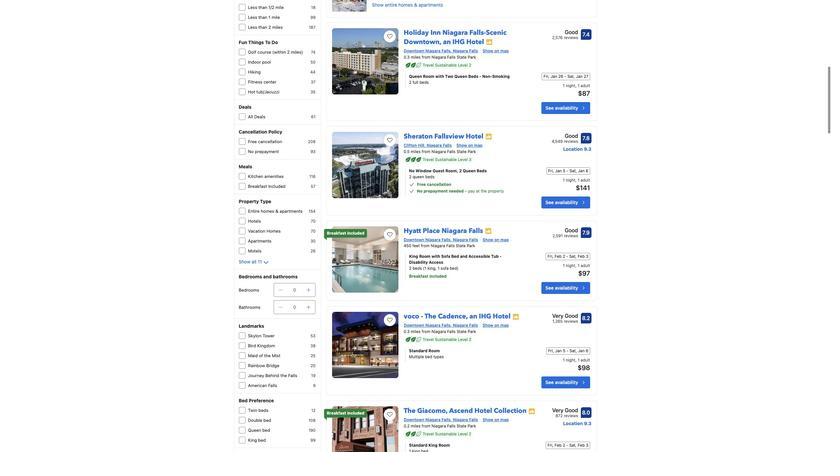 Task type: describe. For each thing, give the bounding box(es) containing it.
no for no prepayment
[[248, 149, 254, 154]]

feb down 872 at right bottom
[[555, 444, 562, 449]]

adult for voco - the cadence, an ihg hotel
[[581, 358, 590, 363]]

queen up full
[[409, 74, 422, 79]]

standard for standard room multiple bed types
[[409, 349, 428, 354]]

- up 1 night , 1 adult $141
[[567, 168, 569, 173]]

kingdom
[[257, 344, 275, 349]]

1 vertical spatial &
[[276, 209, 279, 214]]

6 for voco - the cadence, an ihg hotel
[[586, 349, 589, 354]]

good for 7.9
[[565, 228, 578, 234]]

show on map for holiday inn niagara falls-scenic downtown, an ihg hotel
[[483, 48, 509, 53]]

night for voco - the cadence, an ihg hotel
[[566, 358, 576, 363]]

good 2,576 reviews
[[553, 29, 578, 40]]

sustainable for ascend
[[435, 432, 457, 437]]

hotel inside holiday inn niagara falls-scenic downtown, an ihg hotel
[[467, 37, 484, 46]]

fri, jan 5 - sat, jan 6 for sheraton fallsview hotel
[[548, 168, 589, 173]]

2 inside king room with sofa bed and accessible tub - disability access 2 beds (1 king, 1 sofa bed) breakfast included
[[409, 266, 412, 271]]

scenic
[[486, 28, 507, 37]]

sat, for holiday inn niagara falls-scenic downtown, an ihg hotel
[[568, 74, 575, 79]]

travel sustainable level 2 for ascend
[[423, 432, 472, 437]]

twin
[[248, 408, 257, 414]]

less than 1 mile
[[248, 15, 280, 20]]

2 see from the top
[[546, 200, 554, 205]]

adult for holiday inn niagara falls-scenic downtown, an ihg hotel
[[581, 83, 590, 88]]

fun
[[239, 40, 247, 45]]

2 left miles)
[[287, 49, 290, 55]]

policy
[[269, 129, 282, 135]]

fitness
[[248, 79, 263, 85]]

0.2 miles from niagara falls state park
[[404, 424, 476, 429]]

2 up the 1 night , 1 adult $97 on the right bottom
[[563, 254, 566, 259]]

holiday inn niagara falls-scenic downtown, an ihg hotel
[[404, 28, 507, 46]]

2 up the queen room with two queen beds - non-smoking link
[[469, 63, 472, 68]]

do
[[272, 40, 278, 45]]

breakfast included
[[248, 184, 286, 189]]

level for ascend
[[458, 432, 468, 437]]

1 night , 1 adult $141
[[563, 178, 590, 192]]

- up the 1 night , 1 adult $97 on the right bottom
[[567, 254, 569, 259]]

standard king room link
[[409, 443, 522, 449]]

44
[[311, 70, 316, 75]]

the for journey behind the falls
[[281, 373, 287, 379]]

pay
[[468, 189, 475, 194]]

than for 2
[[259, 25, 267, 30]]

74
[[311, 50, 316, 55]]

journey
[[248, 373, 264, 379]]

queen bed
[[248, 428, 270, 434]]

miles for the
[[411, 424, 421, 429]]

travel sustainable level 2 for the
[[423, 338, 472, 343]]

center
[[264, 79, 277, 85]]

- down very good 872 reviews
[[567, 444, 569, 449]]

room for inn
[[423, 74, 435, 79]]

0.2
[[404, 424, 410, 429]]

1 night , 1 adult $87
[[563, 83, 590, 97]]

falls, for -
[[442, 323, 452, 328]]

see for falls
[[546, 286, 554, 291]]

- inside queen room with two queen beds - non-smoking 2 full beds
[[480, 74, 482, 79]]

0 horizontal spatial and
[[263, 274, 272, 280]]

0 horizontal spatial homes
[[261, 209, 274, 214]]

miles for voco
[[411, 330, 421, 335]]

11
[[258, 259, 262, 265]]

maid
[[248, 354, 258, 359]]

1 horizontal spatial free cancellation
[[417, 182, 452, 187]]

and inside king room with sofa bed and accessible tub - disability access 2 beds (1 king, 1 sofa bed) breakfast included
[[460, 254, 468, 259]]

7.8
[[583, 135, 590, 141]]

bed for queen bed
[[263, 428, 270, 434]]

99 for king bed
[[311, 439, 316, 444]]

pool
[[262, 59, 271, 65]]

, for holiday inn niagara falls-scenic downtown, an ihg hotel
[[576, 83, 577, 88]]

2 down the less than 1 mile
[[269, 25, 271, 30]]

indoor
[[248, 59, 261, 65]]

good for 7.8
[[565, 133, 578, 139]]

2 fri, feb 2 - sat, feb 3 from the top
[[548, 444, 589, 449]]

at
[[476, 189, 480, 194]]

1 night , 1 adult $97
[[563, 264, 590, 278]]

show for voco - the cadence, an ihg hotel
[[483, 323, 494, 328]]

no window guest room, 2 queen beds link
[[409, 168, 522, 174]]

guest
[[433, 168, 445, 173]]

30
[[311, 239, 316, 244]]

types
[[434, 355, 444, 360]]

standard king room
[[409, 444, 450, 449]]

9
[[313, 384, 316, 389]]

motels
[[248, 249, 262, 254]]

0 horizontal spatial cancellation
[[258, 139, 282, 144]]

twin beds
[[248, 408, 269, 414]]

bed for double bed
[[264, 418, 271, 424]]

travel for giacomo,
[[423, 432, 434, 437]]

availability for falls
[[555, 286, 578, 291]]

- up 1 night , 1 adult $98
[[567, 349, 569, 354]]

golf
[[248, 49, 256, 55]]

9.3 for the giacomo, ascend hotel collection
[[584, 421, 592, 427]]

room down 0.2 miles from niagara falls state park
[[439, 444, 450, 449]]

to
[[265, 40, 271, 45]]

0 horizontal spatial bed
[[239, 398, 248, 404]]

double bed
[[248, 418, 271, 424]]

beds inside king room with sofa bed and accessible tub - disability access 2 beds (1 king, 1 sofa bed) breakfast included
[[413, 266, 422, 271]]

cancellation policy
[[239, 129, 282, 135]]

1 horizontal spatial 26
[[559, 74, 564, 79]]

1 vertical spatial the
[[404, 407, 416, 416]]

ihg inside holiday inn niagara falls-scenic downtown, an ihg hotel
[[453, 37, 465, 46]]

9.3 for sheraton fallsview hotel
[[584, 146, 592, 152]]

an inside holiday inn niagara falls-scenic downtown, an ihg hotel
[[443, 37, 451, 46]]

multiple
[[409, 355, 424, 360]]

- up 1 night , 1 adult $87
[[565, 74, 567, 79]]

bridge
[[266, 364, 280, 369]]

beds down preference
[[259, 408, 269, 414]]

53
[[311, 334, 316, 339]]

from for place
[[421, 244, 430, 249]]

reviews for 7.8
[[564, 139, 578, 144]]

location for sheraton fallsview hotel
[[564, 146, 583, 152]]

35
[[311, 90, 316, 95]]

golf course (within 2 miles)
[[248, 49, 303, 55]]

beds inside queen room with two queen beds - non-smoking 2 full beds
[[469, 74, 479, 79]]

fri, for voco - the cadence, an ihg hotel
[[548, 349, 554, 354]]

61
[[311, 115, 316, 120]]

map for voco - the cadence, an ihg hotel
[[501, 323, 509, 328]]

sheraton
[[404, 132, 433, 141]]

map for holiday inn niagara falls-scenic downtown, an ihg hotel
[[501, 48, 509, 53]]

2 see availability link from the top
[[542, 197, 590, 209]]

mile for less than 1/2 mile
[[276, 5, 284, 10]]

good 2,591 reviews
[[553, 228, 578, 239]]

place
[[423, 227, 440, 236]]

see availability for falls
[[546, 286, 578, 291]]

the giacomo, ascend hotel collection
[[404, 407, 527, 416]]

good inside very good 872 reviews
[[565, 408, 578, 414]]

king for king bed
[[248, 438, 257, 444]]

queen down double
[[248, 428, 261, 434]]

see availability for falls-
[[546, 105, 578, 111]]

25
[[311, 354, 316, 359]]

fitness center
[[248, 79, 277, 85]]

see for cadence,
[[546, 380, 554, 386]]

the giacomo, ascend hotel collection image
[[332, 407, 399, 453]]

0 vertical spatial deals
[[239, 104, 252, 110]]

2 vertical spatial no
[[417, 189, 423, 194]]

good for 7.4
[[565, 29, 578, 35]]

1 horizontal spatial free
[[417, 182, 426, 187]]

fri, for holiday inn niagara falls-scenic downtown, an ihg hotel
[[544, 74, 550, 79]]

hotel inside sheraton fallsview hotel link
[[466, 132, 484, 141]]

hill,
[[418, 143, 426, 148]]

1 fri, feb 2 - sat, feb 3 from the top
[[548, 254, 589, 259]]

187
[[309, 25, 316, 30]]

map for the giacomo, ascend hotel collection
[[501, 418, 509, 423]]

see availability link for falls
[[542, 283, 590, 295]]

all
[[248, 114, 253, 120]]

show on map for voco - the cadence, an ihg hotel
[[483, 323, 509, 328]]

4,549
[[552, 139, 563, 144]]

availability for falls-
[[555, 105, 578, 111]]

(1
[[423, 266, 427, 271]]

feb down scored 8.0 element
[[578, 444, 585, 449]]

downtown for voco
[[404, 323, 425, 328]]

park for -
[[468, 330, 476, 335]]

behind
[[266, 373, 279, 379]]

hotel inside the giacomo, ascend hotel collection link
[[475, 407, 492, 416]]

less for less than 1/2 mile
[[248, 5, 257, 10]]

2,576
[[553, 35, 563, 40]]

than for 1
[[259, 15, 267, 20]]

1 horizontal spatial cancellation
[[427, 182, 452, 187]]

1 vertical spatial deals
[[254, 114, 266, 120]]

0.5
[[404, 149, 410, 154]]

scored 8.2 element
[[581, 314, 592, 324]]

fun things to do
[[239, 40, 278, 45]]

room for -
[[429, 349, 440, 354]]

fri, jan 26 - sat, jan 27
[[544, 74, 589, 79]]

show inside button
[[372, 2, 384, 8]]

state for fallsview
[[457, 149, 467, 154]]

fallsview
[[435, 132, 464, 141]]

miles up do
[[272, 25, 283, 30]]

map for hyatt place niagara falls
[[501, 238, 509, 243]]

voco - the cadence, an ihg hotel link
[[404, 310, 511, 321]]

from for fallsview
[[422, 149, 431, 154]]

voco - the cadence, an ihg hotel image
[[332, 313, 399, 379]]

downtown for hyatt
[[404, 238, 425, 243]]

travel for inn
[[423, 63, 434, 68]]

with for place
[[432, 254, 440, 259]]

bedrooms and bathrooms
[[239, 274, 298, 280]]

- right the voco
[[421, 313, 423, 321]]

queen right two
[[455, 74, 468, 79]]

$141
[[576, 184, 590, 192]]

very good 872 reviews
[[553, 408, 578, 419]]

0.3 miles from niagara falls state park for niagara
[[404, 55, 476, 60]]

apartments
[[248, 239, 272, 244]]

1 vertical spatial 26
[[311, 249, 316, 254]]

show for hyatt place niagara falls
[[483, 238, 494, 243]]

scored 7.4 element
[[581, 29, 592, 40]]

2 availability from the top
[[555, 200, 578, 205]]

level for the
[[458, 338, 468, 343]]

93
[[311, 149, 316, 154]]

2 up standard king room link
[[469, 432, 472, 437]]

cadence,
[[438, 313, 468, 321]]

2 down 872 at right bottom
[[563, 444, 566, 449]]

standard room multiple bed types
[[409, 349, 444, 360]]

mist
[[272, 354, 281, 359]]

breakfast included for the giacomo, ascend hotel collection
[[327, 411, 365, 416]]

1 vertical spatial an
[[470, 313, 478, 321]]

scored 7.8 element
[[581, 133, 592, 144]]

1 vertical spatial 3
[[586, 254, 589, 259]]

hiking
[[248, 69, 261, 75]]

beds down window
[[426, 174, 435, 179]]

see for falls-
[[546, 105, 554, 111]]

2 vertical spatial 3
[[586, 444, 589, 449]]

giacomo,
[[417, 407, 448, 416]]

night for holiday inn niagara falls-scenic downtown, an ihg hotel
[[566, 83, 576, 88]]

vacation homes
[[248, 229, 281, 234]]

1 vertical spatial beds
[[477, 168, 487, 173]]

downtown for the
[[404, 418, 425, 423]]

show for sheraton fallsview hotel
[[457, 143, 467, 148]]

travel for -
[[423, 338, 434, 343]]

state for giacomo,
[[457, 424, 467, 429]]

park for fallsview
[[468, 149, 476, 154]]

hot
[[248, 89, 255, 95]]

$87
[[578, 90, 590, 97]]

7.4
[[583, 31, 590, 37]]

sheraton fallsview hotel link
[[404, 129, 484, 141]]

tower
[[263, 334, 275, 339]]

collection
[[494, 407, 527, 416]]

450
[[404, 244, 412, 249]]



Task type: vqa. For each thing, say whether or not it's contained in the screenshot.
SoHo 54 "image"
no



Task type: locate. For each thing, give the bounding box(es) containing it.
night inside 1 night , 1 adult $87
[[566, 83, 576, 88]]

1 falls, from the top
[[442, 48, 452, 53]]

1 see availability from the top
[[546, 105, 578, 111]]

0 vertical spatial the
[[481, 189, 487, 194]]

downtown up the 0.2 at the left of the page
[[404, 418, 425, 423]]

the right 'at'
[[481, 189, 487, 194]]

0 vertical spatial location 9.3
[[564, 146, 592, 152]]

good left 8.2
[[565, 314, 578, 319]]

king room with sofa bed and accessible tub - disability access link
[[409, 254, 522, 266]]

1 vertical spatial location 9.3
[[564, 421, 592, 427]]

, inside the 1 night , 1 adult $97
[[576, 264, 577, 269]]

hot tub/jacuzzi
[[248, 89, 280, 95]]

prepayment down cancellation policy
[[255, 149, 279, 154]]

1 night from the top
[[566, 83, 576, 88]]

0 horizontal spatial apartments
[[280, 209, 303, 214]]

hyatt place niagara falls image
[[332, 227, 399, 293]]

, inside 1 night , 1 adult $141
[[576, 178, 577, 183]]

downtown for holiday
[[404, 48, 425, 53]]

on for holiday inn niagara falls-scenic downtown, an ihg hotel
[[495, 48, 500, 53]]

2 travel from the top
[[423, 157, 434, 162]]

voco
[[404, 313, 420, 321]]

1 see from the top
[[546, 105, 554, 111]]

no for no window guest room, 2 queen beds
[[409, 168, 415, 173]]

1 vertical spatial bedrooms
[[239, 288, 259, 293]]

, inside 1 night , 1 adult $87
[[576, 83, 577, 88]]

fri, jan 5 - sat, jan 6 up 1 night , 1 adult $98
[[548, 349, 589, 354]]

room for place
[[419, 254, 431, 259]]

holiday inn niagara falls-scenic downtown, an ihg hotel link
[[404, 26, 507, 46]]

2 location 9.3 from the top
[[564, 421, 592, 427]]

1 vertical spatial good element
[[552, 132, 578, 140]]

fri, feb 2 - sat, feb 3 up the 1 night , 1 adult $97 on the right bottom
[[548, 254, 589, 259]]

2 very good element from the top
[[553, 407, 578, 415]]

2 standard from the top
[[409, 444, 428, 449]]

downtown niagara falls, niagara falls for inn
[[404, 48, 478, 53]]

450 feet from niagara falls state park
[[404, 244, 475, 249]]

0 vertical spatial no
[[248, 149, 254, 154]]

miles right the 0.2 at the left of the page
[[411, 424, 421, 429]]

downtown niagara falls, niagara falls up 450 feet from niagara falls state park
[[404, 238, 478, 243]]

5 for sheraton fallsview hotel
[[563, 168, 566, 173]]

fri, for sheraton fallsview hotel
[[548, 168, 554, 173]]

0 vertical spatial the
[[425, 313, 437, 321]]

sheraton fallsview hotel image
[[332, 132, 399, 198]]

park
[[468, 55, 476, 60], [468, 149, 476, 154], [467, 244, 475, 249], [468, 330, 476, 335], [468, 424, 476, 429]]

with up "access"
[[432, 254, 440, 259]]

0 vertical spatial cancellation
[[258, 139, 282, 144]]

3 travel from the top
[[423, 338, 434, 343]]

an right downtown,
[[443, 37, 451, 46]]

0 horizontal spatial 26
[[311, 249, 316, 254]]

from for giacomo,
[[422, 424, 431, 429]]

3 falls, from the top
[[442, 323, 452, 328]]

1 sustainable from the top
[[435, 63, 457, 68]]

1 70 from the top
[[311, 219, 316, 224]]

2 bedrooms from the top
[[239, 288, 259, 293]]

accessible
[[469, 254, 490, 259]]

reviews
[[564, 35, 578, 40], [564, 139, 578, 144], [564, 234, 578, 239], [564, 319, 578, 324], [564, 414, 578, 419]]

show down voco - the cadence, an ihg hotel
[[483, 323, 494, 328]]

1 vertical spatial 0.3
[[404, 330, 410, 335]]

1 vertical spatial very
[[553, 408, 564, 414]]

1 good from the top
[[565, 29, 578, 35]]

bedrooms for bedrooms and bathrooms
[[239, 274, 262, 280]]

feet
[[413, 244, 420, 249]]

3 than from the top
[[259, 25, 267, 30]]

reviews inside good 4,549 reviews
[[564, 139, 578, 144]]

1 vertical spatial 5
[[563, 349, 566, 354]]

1 reviews from the top
[[564, 35, 578, 40]]

tub/jacuzzi
[[257, 89, 280, 95]]

1 vertical spatial free cancellation
[[417, 182, 452, 187]]

night inside 1 night , 1 adult $141
[[566, 178, 576, 183]]

park for giacomo,
[[468, 424, 476, 429]]

1 horizontal spatial the
[[425, 313, 437, 321]]

property type
[[239, 199, 271, 204]]

park down the giacomo, ascend hotel collection at bottom
[[468, 424, 476, 429]]

the giacomo, ascend hotel collection link
[[404, 404, 527, 416]]

sofa
[[441, 254, 451, 259]]

6 up $98
[[586, 349, 589, 354]]

from for -
[[422, 330, 431, 335]]

1 vertical spatial location
[[564, 421, 583, 427]]

disability
[[409, 260, 428, 265]]

2 level from the top
[[458, 157, 468, 162]]

reviews for 7.9
[[564, 234, 578, 239]]

2 sustainable from the top
[[435, 157, 457, 162]]

0 vertical spatial 0.3
[[404, 55, 410, 60]]

3 up the no window guest room, 2 queen beds link
[[469, 157, 472, 162]]

1 vertical spatial homes
[[261, 209, 274, 214]]

bed preference
[[239, 398, 274, 404]]

2 horizontal spatial king
[[429, 444, 438, 449]]

fri, jan 5 - sat, jan 6 for voco - the cadence, an ihg hotel
[[548, 349, 589, 354]]

190
[[309, 429, 316, 434]]

fri,
[[544, 74, 550, 79], [548, 168, 554, 173], [548, 254, 554, 259], [548, 349, 554, 354], [548, 444, 554, 449]]

bathrooms
[[239, 305, 261, 310]]

1 vertical spatial with
[[432, 254, 440, 259]]

reviews inside good 2,591 reviews
[[564, 234, 578, 239]]

adult inside 1 night , 1 adult $87
[[581, 83, 590, 88]]

the for maid of the mist
[[264, 354, 271, 359]]

location 9.3 down the scored 7.8 element
[[564, 146, 592, 152]]

show inside dropdown button
[[239, 259, 251, 265]]

room inside king room with sofa bed and accessible tub - disability access 2 beds (1 king, 1 sofa bed) breakfast included
[[419, 254, 431, 259]]

0 vertical spatial with
[[436, 74, 444, 79]]

standard for standard king room
[[409, 444, 428, 449]]

0 vertical spatial standard
[[409, 349, 428, 354]]

0 vertical spatial 26
[[559, 74, 564, 79]]

0 vertical spatial bedrooms
[[239, 274, 262, 280]]

voco - the cadence, an ihg hotel
[[404, 313, 511, 321]]

queen
[[413, 174, 424, 179]]

cancellation
[[258, 139, 282, 144], [427, 182, 452, 187]]

1 adult from the top
[[581, 83, 590, 88]]

travel up standard room multiple bed types in the bottom of the page
[[423, 338, 434, 343]]

4 downtown from the top
[[404, 418, 425, 423]]

standard inside standard room multiple bed types
[[409, 349, 428, 354]]

feb
[[555, 254, 562, 259], [578, 254, 585, 259], [555, 444, 562, 449], [578, 444, 585, 449]]

26 down 30
[[311, 249, 316, 254]]

4 see availability link from the top
[[542, 377, 590, 389]]

2 70 from the top
[[311, 229, 316, 234]]

3 , from the top
[[576, 264, 577, 269]]

1 inside king room with sofa bed and accessible tub - disability access 2 beds (1 king, 1 sofa bed) breakfast included
[[438, 266, 440, 271]]

travel sustainable level 2 up two
[[423, 63, 472, 68]]

bed left preference
[[239, 398, 248, 404]]

than for 1/2
[[259, 5, 267, 10]]

1 vertical spatial free
[[417, 182, 426, 187]]

0 vertical spatial ihg
[[453, 37, 465, 46]]

rainbow
[[248, 364, 265, 369]]

reviews inside very good 1,265 reviews
[[564, 319, 578, 324]]

miles down clifton
[[411, 149, 421, 154]]

108
[[309, 419, 316, 424]]

travel up window
[[423, 157, 434, 162]]

sat, for hyatt place niagara falls
[[570, 254, 577, 259]]

2 vertical spatial included
[[347, 411, 365, 416]]

property
[[239, 199, 259, 204]]

6 up 1 night , 1 adult $141
[[586, 168, 589, 173]]

0 horizontal spatial the
[[404, 407, 416, 416]]

reviews right 872 at right bottom
[[564, 414, 578, 419]]

4 see availability from the top
[[546, 380, 578, 386]]

3 see from the top
[[546, 286, 554, 291]]

1 standard from the top
[[409, 349, 428, 354]]

1 0.3 from the top
[[404, 55, 410, 60]]

1 vertical spatial included
[[430, 274, 447, 279]]

show on map for sheraton fallsview hotel
[[457, 143, 483, 148]]

, inside 1 night , 1 adult $98
[[576, 358, 577, 363]]

2 left full
[[409, 80, 412, 85]]

adult inside 1 night , 1 adult $98
[[581, 358, 590, 363]]

falls
[[469, 48, 478, 53], [447, 55, 456, 60], [443, 143, 452, 148], [447, 149, 456, 154], [469, 227, 483, 236], [469, 238, 478, 243], [447, 244, 455, 249], [469, 323, 478, 328], [447, 330, 456, 335], [288, 373, 297, 379], [268, 383, 277, 389], [469, 418, 478, 423], [447, 424, 456, 429]]

3 see availability link from the top
[[542, 283, 590, 295]]

1 vertical spatial prepayment
[[424, 189, 448, 194]]

looking for a space of your own? image
[[332, 0, 367, 12]]

room inside queen room with two queen beds - non-smoking 2 full beds
[[423, 74, 435, 79]]

0 vertical spatial 99
[[311, 15, 316, 20]]

queen
[[409, 74, 422, 79], [455, 74, 468, 79], [463, 168, 476, 173], [248, 428, 261, 434]]

location 9.3 for the giacomo, ascend hotel collection
[[564, 421, 592, 427]]

very good element left scored 8.0 element
[[553, 407, 578, 415]]

location down good 4,549 reviews
[[564, 146, 583, 152]]

1 travel sustainable level 2 from the top
[[423, 63, 472, 68]]

an right cadence,
[[470, 313, 478, 321]]

on for voco - the cadence, an ihg hotel
[[495, 323, 500, 328]]

2 good from the top
[[565, 133, 578, 139]]

skylon
[[248, 334, 262, 339]]

4 night from the top
[[566, 358, 576, 363]]

1 level from the top
[[458, 63, 468, 68]]

1 horizontal spatial no
[[409, 168, 415, 173]]

0 vertical spatial beds
[[469, 74, 479, 79]]

3 reviews from the top
[[564, 234, 578, 239]]

an
[[443, 37, 451, 46], [470, 313, 478, 321]]

1 6 from the top
[[586, 168, 589, 173]]

downtown up feet
[[404, 238, 425, 243]]

99 for less than 1 mile
[[311, 15, 316, 20]]

2 fri, jan 5 - sat, jan 6 from the top
[[548, 349, 589, 354]]

good inside good 2,591 reviews
[[565, 228, 578, 234]]

2 than from the top
[[259, 15, 267, 20]]

falls, for inn
[[442, 48, 452, 53]]

0 vertical spatial fri, jan 5 - sat, jan 6
[[548, 168, 589, 173]]

standard room link
[[409, 349, 522, 355]]

3 see availability from the top
[[546, 286, 578, 291]]

show left all
[[239, 259, 251, 265]]

adult up $97
[[581, 264, 590, 269]]

sustainable for niagara
[[435, 63, 457, 68]]

level for hotel
[[458, 157, 468, 162]]

apartments
[[419, 2, 443, 8], [280, 209, 303, 214]]

falls, down hyatt place niagara falls
[[442, 238, 452, 243]]

0 vertical spatial 0
[[293, 287, 296, 293]]

2 right room,
[[460, 168, 462, 173]]

0 vertical spatial than
[[259, 5, 267, 10]]

0 vertical spatial less
[[248, 5, 257, 10]]

bedrooms up the bathrooms
[[239, 288, 259, 293]]

2 vertical spatial the
[[281, 373, 287, 379]]

than down the less than 1 mile
[[259, 25, 267, 30]]

0.3 miles from niagara falls state park up two
[[404, 55, 476, 60]]

0 vertical spatial 5
[[563, 168, 566, 173]]

1 horizontal spatial bed
[[452, 254, 459, 259]]

3 travel sustainable level 2 from the top
[[423, 432, 472, 437]]

0 vertical spatial good element
[[553, 28, 578, 36]]

very left scored 8.0 element
[[553, 408, 564, 414]]

1 5 from the top
[[563, 168, 566, 173]]

downtown niagara falls, niagara falls for place
[[404, 238, 478, 243]]

feb down 2,591 at the bottom right of page
[[555, 254, 562, 259]]

location for the giacomo, ascend hotel collection
[[564, 421, 583, 427]]

from down clifton hill, niagara falls
[[422, 149, 431, 154]]

$98
[[578, 365, 590, 372]]

1 very good element from the top
[[553, 313, 578, 320]]

1 horizontal spatial the
[[281, 373, 287, 379]]

2 falls, from the top
[[442, 238, 452, 243]]

3 sustainable from the top
[[435, 338, 457, 343]]

free down cancellation
[[248, 139, 257, 144]]

2 downtown from the top
[[404, 238, 425, 243]]

0 vertical spatial location
[[564, 146, 583, 152]]

fri, jan 5 - sat, jan 6 up 1 night , 1 adult $141
[[548, 168, 589, 173]]

1 99 from the top
[[311, 15, 316, 20]]

see availability for cadence,
[[546, 380, 578, 386]]

2 horizontal spatial no
[[417, 189, 423, 194]]

level for niagara
[[458, 63, 468, 68]]

miles
[[272, 25, 283, 30], [411, 55, 421, 60], [411, 149, 421, 154], [411, 330, 421, 335], [411, 424, 421, 429]]

1 vertical spatial 0.3 miles from niagara falls state park
[[404, 330, 476, 335]]

adult for hyatt place niagara falls
[[581, 264, 590, 269]]

see availability link down 1 night , 1 adult $98
[[542, 377, 590, 389]]

2 vertical spatial good element
[[553, 227, 578, 235]]

cancellation down policy
[[258, 139, 282, 144]]

rainbow bridge
[[248, 364, 280, 369]]

9.3 down 8.0
[[584, 421, 592, 427]]

0 horizontal spatial the
[[264, 354, 271, 359]]

4 sustainable from the top
[[435, 432, 457, 437]]

location
[[564, 146, 583, 152], [564, 421, 583, 427]]

with
[[436, 74, 444, 79], [432, 254, 440, 259]]

reviews for 7.4
[[564, 35, 578, 40]]

2 reviews from the top
[[564, 139, 578, 144]]

free down 2 queen beds
[[417, 182, 426, 187]]

0 horizontal spatial prepayment
[[255, 149, 279, 154]]

fri, for hyatt place niagara falls
[[548, 254, 554, 259]]

bedrooms
[[239, 274, 262, 280], [239, 288, 259, 293]]

2 up standard room link
[[469, 338, 472, 343]]

1 availability from the top
[[555, 105, 578, 111]]

2 travel sustainable level 2 from the top
[[423, 338, 472, 343]]

0 vertical spatial &
[[414, 2, 418, 8]]

4 adult from the top
[[581, 358, 590, 363]]

downtown niagara falls, niagara falls
[[404, 48, 478, 53], [404, 238, 478, 243], [404, 323, 478, 328], [404, 418, 478, 423]]

1 vertical spatial breakfast included
[[327, 411, 365, 416]]

37
[[311, 80, 316, 85]]

1 0.3 miles from niagara falls state park from the top
[[404, 55, 476, 60]]

availability down the 1 night , 1 adult $97 on the right bottom
[[555, 286, 578, 291]]

0 horizontal spatial free
[[248, 139, 257, 144]]

1 , from the top
[[576, 83, 577, 88]]

& inside button
[[414, 2, 418, 8]]

50
[[311, 60, 316, 65]]

2 inside queen room with two queen beds - non-smoking 2 full beds
[[409, 80, 412, 85]]

travel for fallsview
[[423, 157, 434, 162]]

1 vertical spatial less
[[248, 15, 257, 20]]

bedrooms for bedrooms
[[239, 288, 259, 293]]

travel sustainable level 2
[[423, 63, 472, 68], [423, 338, 472, 343], [423, 432, 472, 437]]

-
[[480, 74, 482, 79], [565, 74, 567, 79], [567, 168, 569, 173], [500, 254, 502, 259], [567, 254, 569, 259], [421, 313, 423, 321], [567, 349, 569, 354], [567, 444, 569, 449]]

king inside king room with sofa bed and accessible tub - disability access 2 beds (1 king, 1 sofa bed) breakfast included
[[409, 254, 418, 259]]

2 , from the top
[[576, 178, 577, 183]]

travel sustainable level 2 down 0.2 miles from niagara falls state park
[[423, 432, 472, 437]]

bed inside king room with sofa bed and accessible tub - disability access 2 beds (1 king, 1 sofa bed) breakfast included
[[452, 254, 459, 259]]

2 0.3 from the top
[[404, 330, 410, 335]]

hotel inside "voco - the cadence, an ihg hotel" link
[[493, 313, 511, 321]]

travel sustainable level 2 up types
[[423, 338, 472, 343]]

2 vertical spatial less
[[248, 25, 257, 30]]

travel down downtown,
[[423, 63, 434, 68]]

1 night , 1 adult $98
[[563, 358, 590, 372]]

scored 8.0 element
[[581, 408, 592, 419]]

1 than from the top
[[259, 5, 267, 10]]

0.3 miles from niagara falls state park for the
[[404, 330, 476, 335]]

american
[[248, 383, 267, 389]]

state for -
[[457, 330, 467, 335]]

park for place
[[467, 244, 475, 249]]

beds
[[469, 74, 479, 79], [477, 168, 487, 173]]

free cancellation down guest
[[417, 182, 452, 187]]

hyatt place niagara falls
[[404, 227, 483, 236]]

0 horizontal spatial free cancellation
[[248, 139, 282, 144]]

the right behind
[[281, 373, 287, 379]]

872
[[556, 414, 563, 419]]

- right tub
[[500, 254, 502, 259]]

travel sustainable level 2 for niagara
[[423, 63, 472, 68]]

0 vertical spatial breakfast included
[[327, 231, 365, 236]]

sustainable up types
[[435, 338, 457, 343]]

good inside good 4,549 reviews
[[565, 133, 578, 139]]

5
[[563, 168, 566, 173], [563, 349, 566, 354]]

2 see availability from the top
[[546, 200, 578, 205]]

4 reviews from the top
[[564, 319, 578, 324]]

1 less from the top
[[248, 5, 257, 10]]

2 breakfast included from the top
[[327, 411, 365, 416]]

1 location 9.3 from the top
[[564, 146, 592, 152]]

falls, up 0.2 miles from niagara falls state park
[[442, 418, 452, 423]]

3 downtown from the top
[[404, 323, 425, 328]]

0.3 down downtown,
[[404, 55, 410, 60]]

night for sheraton fallsview hotel
[[566, 178, 576, 183]]

2 6 from the top
[[586, 349, 589, 354]]

2 less from the top
[[248, 15, 257, 20]]

falls,
[[442, 48, 452, 53], [442, 238, 452, 243], [442, 323, 452, 328], [442, 418, 452, 423]]

2 5 from the top
[[563, 349, 566, 354]]

show left entire
[[372, 2, 384, 8]]

0.3
[[404, 55, 410, 60], [404, 330, 410, 335]]

0 horizontal spatial no
[[248, 149, 254, 154]]

cancellation down guest
[[427, 182, 452, 187]]

availability
[[555, 105, 578, 111], [555, 200, 578, 205], [555, 286, 578, 291], [555, 380, 578, 386]]

mile down 1/2
[[272, 15, 280, 20]]

park for inn
[[468, 55, 476, 60]]

26
[[559, 74, 564, 79], [311, 249, 316, 254]]

sustainable for the
[[435, 338, 457, 343]]

4 , from the top
[[576, 358, 577, 363]]

0 vertical spatial an
[[443, 37, 451, 46]]

downtown down the voco
[[404, 323, 425, 328]]

very good element for 8.2
[[553, 313, 578, 320]]

show
[[372, 2, 384, 8], [483, 48, 494, 53], [457, 143, 467, 148], [483, 238, 494, 243], [239, 259, 251, 265], [483, 323, 494, 328], [483, 418, 494, 423]]

free cancellation up no prepayment
[[248, 139, 282, 144]]

included for hyatt
[[347, 231, 365, 236]]

70 for vacation homes
[[311, 229, 316, 234]]

2 adult from the top
[[581, 178, 590, 183]]

0 vertical spatial 6
[[586, 168, 589, 173]]

4 level from the top
[[458, 432, 468, 437]]

king bed
[[248, 438, 266, 444]]

4 travel from the top
[[423, 432, 434, 437]]

very good element
[[553, 313, 578, 320], [553, 407, 578, 415]]

included inside king room with sofa bed and accessible tub - disability access 2 beds (1 king, 1 sofa bed) breakfast included
[[430, 274, 447, 279]]

level up standard room link
[[458, 338, 468, 343]]

reviews inside good 2,576 reviews
[[564, 35, 578, 40]]

1 vertical spatial 0
[[293, 305, 296, 310]]

0 for bathrooms
[[293, 305, 296, 310]]

1 vertical spatial bed
[[239, 398, 248, 404]]

of
[[259, 354, 263, 359]]

0 vertical spatial free
[[248, 139, 257, 144]]

sustainable up two
[[435, 63, 457, 68]]

1 vertical spatial 9.3
[[584, 421, 592, 427]]

1 0 from the top
[[293, 287, 296, 293]]

0 vertical spatial mile
[[276, 5, 284, 10]]

8.0
[[582, 410, 590, 416]]

1 very from the top
[[553, 314, 564, 319]]

homes inside button
[[399, 2, 413, 8]]

bed right double
[[264, 418, 271, 424]]

holiday inn niagara falls-scenic downtown, an ihg hotel image
[[332, 28, 399, 95]]

2 location from the top
[[564, 421, 583, 427]]

0 vertical spatial free cancellation
[[248, 139, 282, 144]]

all
[[252, 259, 257, 265]]

prepayment for no prepayment needed – pay at the property
[[424, 189, 448, 194]]

very inside very good 872 reviews
[[553, 408, 564, 414]]

good element left 7.9
[[553, 227, 578, 235]]

1 vertical spatial cancellation
[[427, 182, 452, 187]]

1 horizontal spatial &
[[414, 2, 418, 8]]

2 horizontal spatial the
[[481, 189, 487, 194]]

double
[[248, 418, 262, 424]]

- inside king room with sofa bed and accessible tub - disability access 2 beds (1 king, 1 sofa bed) breakfast included
[[500, 254, 502, 259]]

hotels
[[248, 219, 261, 224]]

see availability down 1 night , 1 adult $98
[[546, 380, 578, 386]]

beds right full
[[420, 80, 429, 85]]

than
[[259, 5, 267, 10], [259, 15, 267, 20], [259, 25, 267, 30]]

this property is part of our preferred partner program. it's committed to providing excellent service and good value. it'll pay us a higher commission if you make a booking. image
[[486, 39, 493, 46], [485, 228, 492, 235], [513, 314, 519, 321], [529, 409, 536, 415]]

1 vertical spatial than
[[259, 15, 267, 20]]

good inside good 2,576 reviews
[[565, 29, 578, 35]]

1 vertical spatial and
[[263, 274, 272, 280]]

1 horizontal spatial deals
[[254, 114, 266, 120]]

see availability link for cadence,
[[542, 377, 590, 389]]

- left non-
[[480, 74, 482, 79]]

room inside standard room multiple bed types
[[429, 349, 440, 354]]

state up travel sustainable level 3 on the top
[[457, 149, 467, 154]]

bed left types
[[425, 355, 433, 360]]

location down very good 872 reviews
[[564, 421, 583, 427]]

2 left the queen
[[409, 174, 412, 179]]

1 downtown from the top
[[404, 48, 425, 53]]

very left scored 8.2 element
[[553, 314, 564, 319]]

1 horizontal spatial and
[[460, 254, 468, 259]]

good element left 7.8
[[552, 132, 578, 140]]

beds inside queen room with two queen beds - non-smoking 2 full beds
[[420, 80, 429, 85]]

3 adult from the top
[[581, 264, 590, 269]]

reviews right 2,576
[[564, 35, 578, 40]]

adult inside 1 night , 1 adult $141
[[581, 178, 590, 183]]

apartments inside show entire homes & apartments button
[[419, 2, 443, 8]]

1 bedrooms from the top
[[239, 274, 262, 280]]

very inside very good 1,265 reviews
[[553, 314, 564, 319]]

adult up the $87
[[581, 83, 590, 88]]

king room with sofa bed and accessible tub - disability access 2 beds (1 king, 1 sofa bed) breakfast included
[[409, 254, 502, 279]]

1 vertical spatial no
[[409, 168, 415, 173]]

1 horizontal spatial prepayment
[[424, 189, 448, 194]]

3 less from the top
[[248, 25, 257, 30]]

reviews inside very good 872 reviews
[[564, 414, 578, 419]]

5 good from the top
[[565, 408, 578, 414]]

4 downtown niagara falls, niagara falls from the top
[[404, 418, 478, 423]]

2 0.3 miles from niagara falls state park from the top
[[404, 330, 476, 335]]

location 9.3 for sheraton fallsview hotel
[[564, 146, 592, 152]]

show on map
[[483, 48, 509, 53], [457, 143, 483, 148], [483, 238, 509, 243], [483, 323, 509, 328], [483, 418, 509, 423]]

0 vertical spatial 3
[[469, 157, 472, 162]]

sustainable down 0.2 miles from niagara falls state park
[[435, 432, 457, 437]]

good element
[[553, 28, 578, 36], [552, 132, 578, 140], [553, 227, 578, 235]]

with inside king room with sofa bed and accessible tub - disability access 2 beds (1 king, 1 sofa bed) breakfast included
[[432, 254, 440, 259]]

level up standard king room link
[[458, 432, 468, 437]]

0 for bedrooms
[[293, 287, 296, 293]]

adult inside the 1 night , 1 adult $97
[[581, 264, 590, 269]]

queen right room,
[[463, 168, 476, 173]]

breakfast inside king room with sofa bed and accessible tub - disability access 2 beds (1 king, 1 sofa bed) breakfast included
[[409, 274, 429, 279]]

2 night from the top
[[566, 178, 576, 183]]

bird kingdom
[[248, 344, 275, 349]]

less up less than 2 miles
[[248, 15, 257, 20]]

1 horizontal spatial ihg
[[479, 313, 492, 321]]

2 vertical spatial travel sustainable level 2
[[423, 432, 472, 437]]

full
[[413, 80, 419, 85]]

4 good from the top
[[565, 314, 578, 319]]

0 vertical spatial 0.3 miles from niagara falls state park
[[404, 55, 476, 60]]

1 vertical spatial standard
[[409, 444, 428, 449]]

travel up 'standard king room'
[[423, 432, 434, 437]]

niagara inside holiday inn niagara falls-scenic downtown, an ihg hotel
[[443, 28, 468, 37]]

1 vertical spatial ihg
[[479, 313, 492, 321]]

night inside the 1 night , 1 adult $97
[[566, 264, 576, 269]]

3 availability from the top
[[555, 286, 578, 291]]

homes down type
[[261, 209, 274, 214]]

no up the queen
[[409, 168, 415, 173]]

state for place
[[456, 244, 466, 249]]

2 9.3 from the top
[[584, 421, 592, 427]]

1 horizontal spatial apartments
[[419, 2, 443, 8]]

mile for less than 1 mile
[[272, 15, 280, 20]]

king for king room with sofa bed and accessible tub - disability access 2 beds (1 king, 1 sofa bed) breakfast included
[[409, 254, 418, 259]]

show down the giacomo, ascend hotel collection at bottom
[[483, 418, 494, 423]]

good left 7.8
[[565, 133, 578, 139]]

night for hyatt place niagara falls
[[566, 264, 576, 269]]

tub
[[492, 254, 499, 259]]

0.3 for voco - the cadence, an ihg hotel
[[404, 330, 410, 335]]

0 vertical spatial travel sustainable level 2
[[423, 63, 472, 68]]

0 vertical spatial prepayment
[[255, 149, 279, 154]]

very for 8.2
[[553, 314, 564, 319]]

1 vertical spatial 99
[[311, 439, 316, 444]]

miles)
[[291, 49, 303, 55]]

2 downtown niagara falls, niagara falls from the top
[[404, 238, 478, 243]]

level
[[458, 63, 468, 68], [458, 157, 468, 162], [458, 338, 468, 343], [458, 432, 468, 437]]

apartments up inn
[[419, 2, 443, 8]]

hyatt place niagara falls link
[[404, 224, 483, 236]]

1 horizontal spatial an
[[470, 313, 478, 321]]

with inside queen room with two queen beds - non-smoking 2 full beds
[[436, 74, 444, 79]]

with for inn
[[436, 74, 444, 79]]

night inside 1 night , 1 adult $98
[[566, 358, 576, 363]]

1 vertical spatial 6
[[586, 349, 589, 354]]

0 horizontal spatial &
[[276, 209, 279, 214]]

falls, for place
[[442, 238, 452, 243]]

falls, for giacomo,
[[442, 418, 452, 423]]

this property is part of our preferred partner program. it's committed to providing excellent service and good value. it'll pay us a higher commission if you make a booking. image
[[486, 39, 493, 46], [486, 134, 492, 140], [486, 134, 492, 140], [485, 228, 492, 235], [513, 314, 519, 321], [529, 409, 536, 415]]

0 vertical spatial and
[[460, 254, 468, 259]]

sofa
[[441, 266, 449, 271]]

bed for king bed
[[258, 438, 266, 444]]

mile right 1/2
[[276, 5, 284, 10]]

prepayment down 2 queen beds
[[424, 189, 448, 194]]

1 breakfast included from the top
[[327, 231, 365, 236]]

scored 7.9 element
[[581, 228, 592, 238]]

0 vertical spatial 70
[[311, 219, 316, 224]]

1 travel from the top
[[423, 63, 434, 68]]

feb up the 1 night , 1 adult $97 on the right bottom
[[578, 254, 585, 259]]

2 very from the top
[[553, 408, 564, 414]]

standard down the 0.2 at the left of the page
[[409, 444, 428, 449]]

good inside very good 1,265 reviews
[[565, 314, 578, 319]]

all deals
[[248, 114, 266, 120]]

deals right all
[[254, 114, 266, 120]]

3 downtown niagara falls, niagara falls from the top
[[404, 323, 478, 328]]

0.5 miles from niagara falls state park
[[404, 149, 476, 154]]

1 9.3 from the top
[[584, 146, 592, 152]]

on for sheraton fallsview hotel
[[468, 143, 473, 148]]

2 99 from the top
[[311, 439, 316, 444]]

3 night from the top
[[566, 264, 576, 269]]

bed right sofa
[[452, 254, 459, 259]]

queen room with two queen beds - non-smoking 2 full beds
[[409, 74, 510, 85]]

3 good from the top
[[565, 228, 578, 234]]

park up the no window guest room, 2 queen beds link
[[468, 149, 476, 154]]

5 up 1 night , 1 adult $98
[[563, 349, 566, 354]]

1 location from the top
[[564, 146, 583, 152]]

1 fri, jan 5 - sat, jan 6 from the top
[[548, 168, 589, 173]]

0 vertical spatial fri, feb 2 - sat, feb 3
[[548, 254, 589, 259]]

on for hyatt place niagara falls
[[495, 238, 500, 243]]

see availability down the 1 night , 1 adult $97 on the right bottom
[[546, 286, 578, 291]]

bed inside standard room multiple bed types
[[425, 355, 433, 360]]

no prepayment
[[248, 149, 279, 154]]

4 availability from the top
[[555, 380, 578, 386]]

1 downtown niagara falls, niagara falls from the top
[[404, 48, 478, 53]]

4 falls, from the top
[[442, 418, 452, 423]]

1
[[269, 15, 271, 20], [563, 83, 565, 88], [578, 83, 580, 88], [563, 178, 565, 183], [578, 178, 580, 183], [563, 264, 565, 269], [578, 264, 580, 269], [438, 266, 440, 271], [563, 358, 565, 363], [578, 358, 580, 363]]

1 vertical spatial the
[[264, 354, 271, 359]]

breakfast included for hyatt place niagara falls
[[327, 231, 365, 236]]



